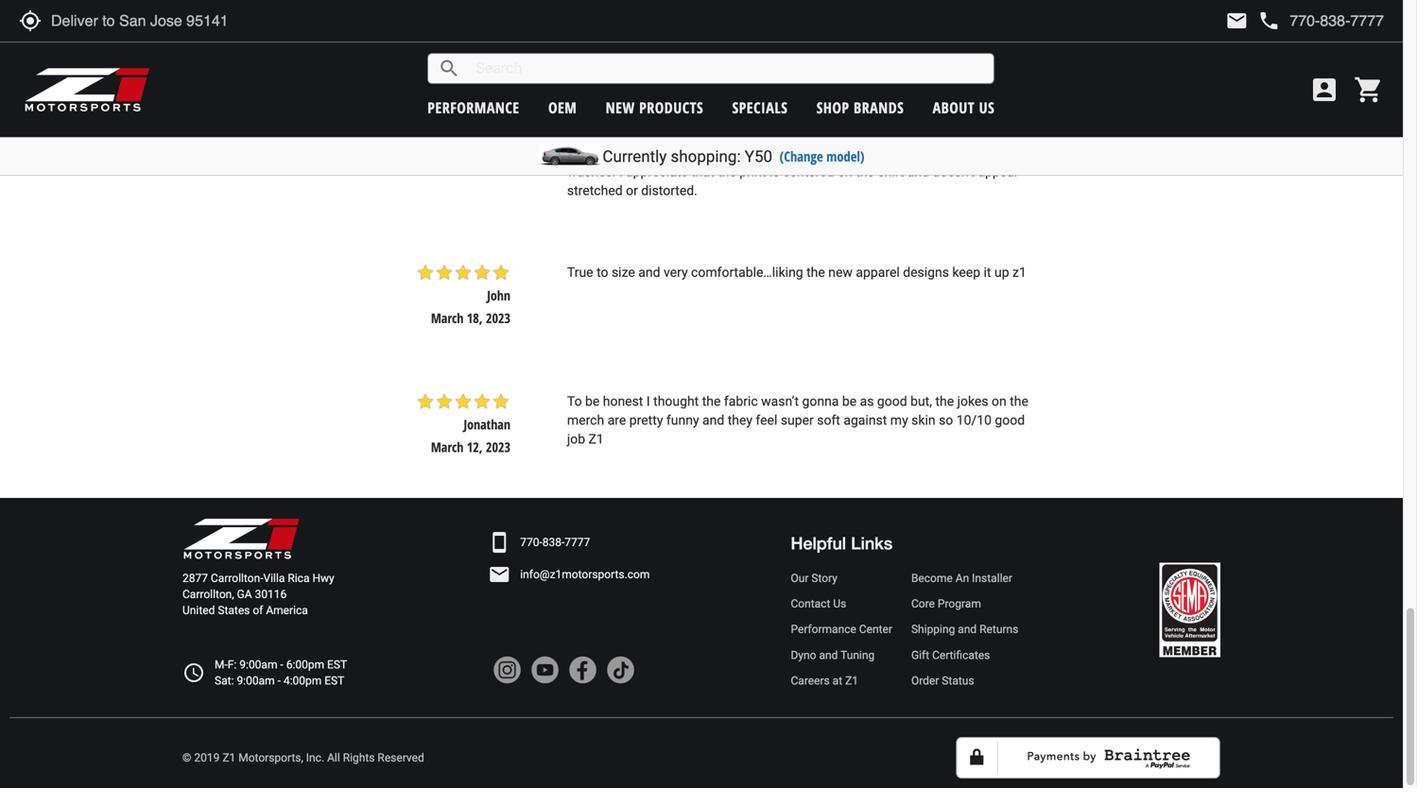 Task type: vqa. For each thing, say whether or not it's contained in the screenshot.
the Z1 in the Careers at Z1 link
yes



Task type: locate. For each thing, give the bounding box(es) containing it.
good right as
[[877, 394, 907, 410]]

1 vertical spatial very
[[664, 265, 688, 280]]

the down tight
[[567, 145, 589, 161]]

18,
[[467, 309, 483, 327]]

be down the "incredibly"
[[644, 88, 659, 104]]

careers at z1 link
[[791, 673, 892, 689]]

0 horizontal spatial soft
[[677, 69, 701, 85]]

0 horizontal spatial on
[[712, 88, 727, 104]]

xterra,
[[751, 88, 789, 104]]

an
[[956, 572, 969, 585]]

shirt down all at right top
[[807, 126, 833, 142]]

links
[[851, 533, 893, 553]]

access_time m-f: 9:00am - 6:00pm est sat: 9:00am - 4:00pm est
[[182, 658, 347, 688]]

z1 motorsports logo image
[[24, 66, 151, 113]]

shirt
[[722, 50, 748, 66], [807, 126, 833, 142], [878, 164, 904, 179]]

i up pretty
[[647, 394, 650, 410]]

2 vertical spatial the
[[567, 145, 589, 161]]

performance center link
[[791, 622, 892, 638]]

it inside i recently purchased this t-shirt and i am very impressed with the quality. the fabric is incredibly soft and comfortable, making it perfect for everyday wear whether that be working on my xterra, going to the gym, or running errands. the fit is also true to size, hugging my body in all the right places without feeling too tight or restrictive. what really sets this t-shirt apart is the quality of the print. the colors are vibrant and the design is sharp and clear, even after several washes. i appreciate that the print is centered on the shirt and doesn't appear stretched or distorted.
[[854, 69, 861, 85]]

z1 for © 2019 z1 motorsports, inc. all rights reserved
[[222, 752, 236, 765]]

the down clear,
[[856, 164, 874, 179]]

this down the body
[[774, 126, 795, 142]]

working
[[662, 88, 709, 104]]

0 horizontal spatial z1
[[222, 752, 236, 765]]

1 vertical spatial est
[[324, 674, 344, 688]]

1 vertical spatial fabric
[[724, 394, 758, 410]]

0 vertical spatial are
[[632, 145, 651, 161]]

certificates
[[932, 649, 990, 662]]

t- down in
[[799, 126, 807, 142]]

oem link
[[548, 97, 577, 118]]

on right centered
[[838, 164, 852, 179]]

0 vertical spatial my
[[730, 88, 748, 104]]

soft inside to be honest i thought the fabric wasn't gonna be as good but, the jokes on the merch are pretty funny and they feel super soft against my skin so 10/10 good job z1
[[817, 413, 840, 428]]

rica
[[288, 572, 310, 585]]

good right 10/10
[[995, 413, 1025, 428]]

my up hugging
[[730, 88, 748, 104]]

to right true
[[650, 107, 662, 123]]

are inside i recently purchased this t-shirt and i am very impressed with the quality. the fabric is incredibly soft and comfortable, making it perfect for everyday wear whether that be working on my xterra, going to the gym, or running errands. the fit is also true to size, hugging my body in all the right places without feeling too tight or restrictive. what really sets this t-shirt apart is the quality of the print. the colors are vibrant and the design is sharp and clear, even after several washes. i appreciate that the print is centered on the shirt and doesn't appear stretched or distorted.
[[632, 145, 651, 161]]

0 vertical spatial 2023
[[486, 95, 510, 113]]

0 horizontal spatial t-
[[714, 50, 722, 66]]

smartphone 770-838-7777
[[488, 531, 590, 554]]

this up working
[[689, 50, 710, 66]]

skin
[[912, 413, 936, 428]]

0 vertical spatial of
[[948, 126, 960, 142]]

instagram link image
[[493, 656, 521, 685]]

fabric up whether
[[567, 69, 601, 85]]

1 horizontal spatial fabric
[[724, 394, 758, 410]]

0 vertical spatial very
[[806, 50, 830, 66]]

specials link
[[732, 97, 788, 118]]

0 horizontal spatial fabric
[[567, 69, 601, 85]]

march left 18,
[[431, 309, 464, 327]]

that up true
[[618, 88, 641, 104]]

quality
[[906, 126, 945, 142]]

0 vertical spatial new
[[606, 97, 635, 118]]

also
[[595, 107, 620, 123]]

on right jokes
[[992, 394, 1007, 410]]

order
[[911, 674, 939, 688]]

2023 inside star star star star star john march 18, 2023
[[486, 309, 510, 327]]

and inside dyno and tuning link
[[819, 649, 838, 662]]

the up too
[[1011, 88, 1033, 104]]

performance center
[[791, 623, 892, 636]]

shirt down clear,
[[878, 164, 904, 179]]

0 vertical spatial march
[[431, 309, 464, 327]]

states
[[218, 604, 250, 617]]

us for about us
[[979, 97, 995, 118]]

is down design
[[770, 164, 780, 179]]

0 horizontal spatial new
[[606, 97, 635, 118]]

1 horizontal spatial very
[[806, 50, 830, 66]]

on inside to be honest i thought the fabric wasn't gonna be as good but, the jokes on the merch are pretty funny and they feel super soft against my skin so 10/10 good job z1
[[992, 394, 1007, 410]]

really
[[711, 126, 742, 142]]

2023 inside "star star star star star michael april 8, 2023"
[[486, 95, 510, 113]]

the up the so
[[935, 394, 954, 410]]

what
[[677, 126, 708, 142]]

1 vertical spatial 2023
[[486, 309, 510, 327]]

2023 down john
[[486, 309, 510, 327]]

apparel
[[856, 265, 900, 280]]

be inside i recently purchased this t-shirt and i am very impressed with the quality. the fabric is incredibly soft and comfortable, making it perfect for everyday wear whether that be working on my xterra, going to the gym, or running errands. the fit is also true to size, hugging my body in all the right places without feeling too tight or restrictive. what really sets this t-shirt apart is the quality of the print. the colors are vibrant and the design is sharp and clear, even after several washes. i appreciate that the print is centered on the shirt and doesn't appear stretched or distorted.
[[644, 88, 659, 104]]

at
[[833, 674, 843, 688]]

inc.
[[306, 752, 324, 765]]

2023 inside star star star star star jonathan march 12, 2023
[[486, 438, 510, 456]]

info@z1motorsports.com
[[520, 568, 650, 581]]

0 vertical spatial z1
[[589, 432, 604, 447]]

1 vertical spatial t-
[[799, 126, 807, 142]]

0 vertical spatial fabric
[[567, 69, 601, 85]]

i left am
[[777, 50, 780, 66]]

9:00am right sat:
[[237, 674, 275, 688]]

0 vertical spatial shirt
[[722, 50, 748, 66]]

very
[[806, 50, 830, 66], [664, 265, 688, 280]]

0 horizontal spatial or
[[597, 126, 609, 142]]

1 vertical spatial soft
[[817, 413, 840, 428]]

soft down "gonna"
[[817, 413, 840, 428]]

2023 right the 8,
[[486, 95, 510, 113]]

of inside 2877 carrollton-villa rica hwy carrollton, ga 30116 united states of america
[[253, 604, 263, 617]]

new products link
[[606, 97, 704, 118]]

1 vertical spatial shirt
[[807, 126, 833, 142]]

be right the 'to'
[[585, 394, 600, 410]]

it down the impressed
[[854, 69, 861, 85]]

0 vertical spatial that
[[618, 88, 641, 104]]

1 horizontal spatial of
[[948, 126, 960, 142]]

after
[[927, 145, 955, 161]]

-
[[280, 658, 283, 672], [278, 674, 281, 688]]

are inside to be honest i thought the fabric wasn't gonna be as good but, the jokes on the merch are pretty funny and they feel super soft against my skin so 10/10 good job z1
[[608, 413, 626, 428]]

become an installer
[[911, 572, 1012, 585]]

fabric
[[567, 69, 601, 85], [724, 394, 758, 410]]

be left as
[[842, 394, 857, 410]]

it left up on the top of page
[[984, 265, 991, 280]]

right
[[851, 107, 877, 123]]

0 vertical spatial -
[[280, 658, 283, 672]]

access_time
[[182, 662, 205, 684]]

installer
[[972, 572, 1012, 585]]

2 vertical spatial on
[[992, 394, 1007, 410]]

brands
[[854, 97, 904, 118]]

est right 4:00pm
[[324, 674, 344, 688]]

specials
[[732, 97, 788, 118]]

our story
[[791, 572, 838, 585]]

1 horizontal spatial us
[[979, 97, 995, 118]]

tiktok link image
[[606, 656, 635, 685]]

centered
[[783, 164, 834, 179]]

the down places at the top
[[884, 126, 903, 142]]

1 vertical spatial to
[[650, 107, 662, 123]]

and up working
[[704, 69, 726, 85]]

2023 for star star star star star john march 18, 2023
[[486, 309, 510, 327]]

merch
[[567, 413, 604, 428]]

0 vertical spatial or
[[897, 88, 909, 104]]

1 horizontal spatial on
[[838, 164, 852, 179]]

770-
[[520, 536, 542, 549]]

on up hugging
[[712, 88, 727, 104]]

the left 'print'
[[718, 164, 736, 179]]

0 horizontal spatial are
[[608, 413, 626, 428]]

impressed
[[833, 50, 895, 66]]

to be honest i thought the fabric wasn't gonna be as good but, the jokes on the merch are pretty funny and they feel super soft against my skin so 10/10 good job z1
[[567, 394, 1029, 447]]

1 horizontal spatial soft
[[817, 413, 840, 428]]

or down the also
[[597, 126, 609, 142]]

0 horizontal spatial it
[[854, 69, 861, 85]]

1 horizontal spatial be
[[644, 88, 659, 104]]

or down appreciate
[[626, 183, 638, 198]]

that down vibrant
[[691, 164, 714, 179]]

1 horizontal spatial that
[[691, 164, 714, 179]]

currently
[[603, 147, 667, 166]]

to
[[829, 88, 840, 104], [650, 107, 662, 123], [597, 265, 608, 280]]

be
[[644, 88, 659, 104], [585, 394, 600, 410], [842, 394, 857, 410]]

are down restrictive.
[[632, 145, 651, 161]]

core
[[911, 598, 935, 611]]

oem
[[548, 97, 577, 118]]

0 horizontal spatial of
[[253, 604, 263, 617]]

united
[[182, 604, 215, 617]]

dyno and tuning
[[791, 649, 875, 662]]

2023 right 12,
[[486, 438, 510, 456]]

for
[[910, 69, 926, 85]]

2 horizontal spatial on
[[992, 394, 1007, 410]]

2023 for star star star star star michael april 8, 2023
[[486, 95, 510, 113]]

the right with
[[926, 50, 945, 66]]

z1 inside to be honest i thought the fabric wasn't gonna be as good but, the jokes on the merch are pretty funny and they feel super soft against my skin so 10/10 good job z1
[[589, 432, 604, 447]]

model)
[[826, 147, 865, 165]]

to left size
[[597, 265, 608, 280]]

1 horizontal spatial z1
[[589, 432, 604, 447]]

1 vertical spatial on
[[838, 164, 852, 179]]

t- up hugging
[[714, 50, 722, 66]]

sema member logo image
[[1160, 563, 1221, 658]]

4:00pm
[[283, 674, 322, 688]]

fabric up "they" at bottom
[[724, 394, 758, 410]]

feel
[[756, 413, 777, 428]]

us up the print.
[[979, 97, 995, 118]]

and right dyno
[[819, 649, 838, 662]]

2 march from the top
[[431, 438, 464, 456]]

recently
[[574, 50, 620, 66]]

is right fit
[[582, 107, 592, 123]]

0 vertical spatial this
[[689, 50, 710, 66]]

soft up working
[[677, 69, 701, 85]]

dyno and tuning link
[[791, 647, 892, 664]]

1 horizontal spatial this
[[774, 126, 795, 142]]

perfect
[[865, 69, 906, 85]]

john
[[487, 286, 510, 304]]

contact us link
[[791, 596, 892, 612]]

- left 4:00pm
[[278, 674, 281, 688]]

shirt up comfortable, on the right
[[722, 50, 748, 66]]

youtube link image
[[531, 656, 559, 685]]

770-838-7777 link
[[520, 534, 590, 551]]

2 2023 from the top
[[486, 309, 510, 327]]

and inside shipping and returns link
[[958, 623, 977, 636]]

fabric inside to be honest i thought the fabric wasn't gonna be as good but, the jokes on the merch are pretty funny and they feel super soft against my skin so 10/10 good job z1
[[724, 394, 758, 410]]

0 horizontal spatial to
[[597, 265, 608, 280]]

or up places at the top
[[897, 88, 909, 104]]

10/10
[[957, 413, 992, 428]]

are down honest
[[608, 413, 626, 428]]

2 vertical spatial 2023
[[486, 438, 510, 456]]

us for contact us
[[833, 598, 846, 611]]

3 2023 from the top
[[486, 438, 510, 456]]

gift
[[911, 649, 929, 662]]

0 vertical spatial soft
[[677, 69, 701, 85]]

0 horizontal spatial us
[[833, 598, 846, 611]]

the left apparel
[[807, 265, 825, 280]]

errands.
[[960, 88, 1008, 104]]

est right 6:00pm
[[327, 658, 347, 672]]

print.
[[985, 126, 1016, 142]]

my up sets
[[745, 107, 763, 123]]

0 horizontal spatial this
[[689, 50, 710, 66]]

0 horizontal spatial good
[[877, 394, 907, 410]]

very up making
[[806, 50, 830, 66]]

1 march from the top
[[431, 309, 464, 327]]

march
[[431, 309, 464, 327], [431, 438, 464, 456]]

sat:
[[215, 674, 234, 688]]

against
[[844, 413, 887, 428]]

true
[[567, 265, 593, 280]]

making
[[807, 69, 851, 85]]

0 vertical spatial us
[[979, 97, 995, 118]]

star star star star star jonathan march 12, 2023
[[416, 393, 510, 456]]

2 vertical spatial or
[[626, 183, 638, 198]]

design
[[745, 145, 784, 161]]

march left 12,
[[431, 438, 464, 456]]

1 2023 from the top
[[486, 95, 510, 113]]

print
[[740, 164, 766, 179]]

1 horizontal spatial to
[[650, 107, 662, 123]]

0 horizontal spatial that
[[618, 88, 641, 104]]

1 vertical spatial march
[[431, 438, 464, 456]]

1 horizontal spatial it
[[984, 265, 991, 280]]

2 horizontal spatial z1
[[845, 674, 858, 688]]

1 vertical spatial of
[[253, 604, 263, 617]]

march inside star star star star star john march 18, 2023
[[431, 309, 464, 327]]

of down 30116
[[253, 604, 263, 617]]

z1 inside 'link'
[[845, 674, 858, 688]]

0 vertical spatial the
[[993, 50, 1015, 66]]

0 vertical spatial it
[[854, 69, 861, 85]]

z1 right at
[[845, 674, 858, 688]]

z1 right '2019'
[[222, 752, 236, 765]]

9:00am right f:
[[239, 658, 277, 672]]

2 vertical spatial z1
[[222, 752, 236, 765]]

2 horizontal spatial shirt
[[878, 164, 904, 179]]

us down our story link
[[833, 598, 846, 611]]

(change model) link
[[780, 147, 865, 165]]

1 horizontal spatial new
[[828, 265, 853, 280]]

2 horizontal spatial or
[[897, 88, 909, 104]]

and left "they" at bottom
[[702, 413, 724, 428]]

shipping and returns link
[[911, 622, 1019, 638]]

are
[[632, 145, 651, 161], [608, 413, 626, 428]]

to down making
[[829, 88, 840, 104]]

of
[[948, 126, 960, 142], [253, 604, 263, 617]]

and up comfortable, on the right
[[751, 50, 773, 66]]

1 vertical spatial are
[[608, 413, 626, 428]]

soft
[[677, 69, 701, 85], [817, 413, 840, 428]]

z1 right job
[[589, 432, 604, 447]]

0 vertical spatial t-
[[714, 50, 722, 66]]

body
[[766, 107, 795, 123]]

my left skin
[[890, 413, 908, 428]]

t-
[[714, 50, 722, 66], [799, 126, 807, 142]]

1 vertical spatial good
[[995, 413, 1025, 428]]

- left 6:00pm
[[280, 658, 283, 672]]

and down core program link
[[958, 623, 977, 636]]

and
[[751, 50, 773, 66], [704, 69, 726, 85], [698, 145, 720, 161], [837, 145, 859, 161], [907, 164, 929, 179], [638, 265, 660, 280], [702, 413, 724, 428], [958, 623, 977, 636], [819, 649, 838, 662]]

1 horizontal spatial are
[[632, 145, 651, 161]]

super
[[781, 413, 814, 428]]

up
[[995, 265, 1009, 280]]

apart
[[836, 126, 867, 142]]

Search search field
[[461, 54, 994, 83]]

march inside star star star star star jonathan march 12, 2023
[[431, 438, 464, 456]]

1 vertical spatial -
[[278, 674, 281, 688]]

the
[[993, 50, 1015, 66], [1011, 88, 1033, 104], [567, 145, 589, 161]]

1 vertical spatial us
[[833, 598, 846, 611]]

2 vertical spatial my
[[890, 413, 908, 428]]

shopping_cart
[[1354, 75, 1384, 105]]

very right size
[[664, 265, 688, 280]]

0 vertical spatial to
[[829, 88, 840, 104]]

of down without
[[948, 126, 960, 142]]

the up "wear"
[[993, 50, 1015, 66]]

pretty
[[629, 413, 663, 428]]

2 horizontal spatial be
[[842, 394, 857, 410]]

march for star star star star star john march 18, 2023
[[431, 309, 464, 327]]

z1 company logo image
[[182, 517, 301, 561]]

1 vertical spatial z1
[[845, 674, 858, 688]]

z1
[[589, 432, 604, 447], [845, 674, 858, 688], [222, 752, 236, 765]]



Task type: describe. For each thing, give the bounding box(es) containing it.
funny
[[666, 413, 699, 428]]

performance
[[791, 623, 856, 636]]

march for star star star star star jonathan march 12, 2023
[[431, 438, 464, 456]]

careers
[[791, 674, 830, 688]]

all
[[812, 107, 825, 123]]

8,
[[473, 95, 483, 113]]

contact
[[791, 598, 830, 611]]

z1 for careers at z1
[[845, 674, 858, 688]]

colors
[[593, 145, 629, 161]]

sharp
[[801, 145, 834, 161]]

and down even
[[907, 164, 929, 179]]

am
[[784, 50, 802, 66]]

wear
[[985, 69, 1013, 85]]

search
[[438, 57, 461, 80]]

0 vertical spatial good
[[877, 394, 907, 410]]

sets
[[745, 126, 770, 142]]

1 horizontal spatial t-
[[799, 126, 807, 142]]

info@z1motorsports.com link
[[520, 567, 650, 583]]

1 vertical spatial this
[[774, 126, 795, 142]]

size,
[[665, 107, 691, 123]]

tuning
[[841, 649, 875, 662]]

2023 for star star star star star jonathan march 12, 2023
[[486, 438, 510, 456]]

fit
[[567, 107, 579, 123]]

soft inside i recently purchased this t-shirt and i am very impressed with the quality. the fabric is incredibly soft and comfortable, making it perfect for everyday wear whether that be working on my xterra, going to the gym, or running errands. the fit is also true to size, hugging my body in all the right places without feeling too tight or restrictive. what really sets this t-shirt apart is the quality of the print. the colors are vibrant and the design is sharp and clear, even after several washes. i appreciate that the print is centered on the shirt and doesn't appear stretched or distorted.
[[677, 69, 701, 85]]

so
[[939, 413, 953, 428]]

0 horizontal spatial be
[[585, 394, 600, 410]]

12,
[[467, 438, 483, 456]]

size
[[612, 265, 635, 280]]

© 2019 z1 motorsports, inc. all rights reserved
[[182, 752, 424, 765]]

i down colors
[[619, 164, 623, 179]]

and down 'apart'
[[837, 145, 859, 161]]

designs
[[903, 265, 949, 280]]

1 vertical spatial the
[[1011, 88, 1033, 104]]

motorsports,
[[238, 752, 303, 765]]

everyday
[[930, 69, 981, 85]]

order status
[[911, 674, 974, 688]]

and down what
[[698, 145, 720, 161]]

1 vertical spatial new
[[828, 265, 853, 280]]

true to size and very comfortable…liking the new apparel designs keep it up z1
[[567, 265, 1027, 280]]

1 vertical spatial it
[[984, 265, 991, 280]]

the up right
[[844, 88, 862, 104]]

washes.
[[567, 164, 616, 179]]

1 horizontal spatial shirt
[[807, 126, 833, 142]]

comfortable…liking
[[691, 265, 803, 280]]

thought
[[653, 394, 699, 410]]

i left recently
[[567, 50, 571, 66]]

performance
[[428, 97, 520, 118]]

america
[[266, 604, 308, 617]]

1 horizontal spatial or
[[626, 183, 638, 198]]

gift certificates
[[911, 649, 990, 662]]

vibrant
[[654, 145, 694, 161]]

2877
[[182, 572, 208, 585]]

the down 'really'
[[723, 145, 742, 161]]

in
[[798, 107, 809, 123]]

april
[[445, 95, 470, 113]]

the right all at right top
[[829, 107, 847, 123]]

running
[[912, 88, 956, 104]]

1 vertical spatial or
[[597, 126, 609, 142]]

very inside i recently purchased this t-shirt and i am very impressed with the quality. the fabric is incredibly soft and comfortable, making it perfect for everyday wear whether that be working on my xterra, going to the gym, or running errands. the fit is also true to size, hugging my body in all the right places without feeling too tight or restrictive. what really sets this t-shirt apart is the quality of the print. the colors are vibrant and the design is sharp and clear, even after several washes. i appreciate that the print is centered on the shirt and doesn't appear stretched or distorted.
[[806, 50, 830, 66]]

0 vertical spatial 9:00am
[[239, 658, 277, 672]]

is down recently
[[604, 69, 614, 85]]

facebook link image
[[568, 656, 597, 685]]

2 vertical spatial to
[[597, 265, 608, 280]]

0 horizontal spatial shirt
[[722, 50, 748, 66]]

y50
[[745, 147, 773, 166]]

0 vertical spatial est
[[327, 658, 347, 672]]

mail
[[1226, 9, 1248, 32]]

smartphone
[[488, 531, 511, 554]]

and inside to be honest i thought the fabric wasn't gonna be as good but, the jokes on the merch are pretty funny and they feel super soft against my skin so 10/10 good job z1
[[702, 413, 724, 428]]

carrollton-
[[211, 572, 263, 585]]

838-
[[542, 536, 565, 549]]

is up clear,
[[871, 126, 881, 142]]

center
[[859, 623, 892, 636]]

keep
[[952, 265, 980, 280]]

even
[[896, 145, 924, 161]]

restrictive.
[[612, 126, 674, 142]]

and right size
[[638, 265, 660, 280]]

all
[[327, 752, 340, 765]]

the right jokes
[[1010, 394, 1029, 410]]

my inside to be honest i thought the fabric wasn't gonna be as good but, the jokes on the merch are pretty funny and they feel super soft against my skin so 10/10 good job z1
[[890, 413, 908, 428]]

distorted.
[[641, 183, 698, 198]]

comfortable,
[[729, 69, 804, 85]]

i recently purchased this t-shirt and i am very impressed with the quality. the fabric is incredibly soft and comfortable, making it perfect for everyday wear whether that be working on my xterra, going to the gym, or running errands. the fit is also true to size, hugging my body in all the right places without feeling too tight or restrictive. what really sets this t-shirt apart is the quality of the print. the colors are vibrant and the design is sharp and clear, even after several washes. i appreciate that the print is centered on the shirt and doesn't appear stretched or distorted.
[[567, 50, 1033, 198]]

michael
[[470, 72, 510, 90]]

returns
[[980, 623, 1019, 636]]

quality.
[[948, 50, 990, 66]]

1 vertical spatial my
[[745, 107, 763, 123]]

the up several
[[964, 126, 982, 142]]

2 vertical spatial shirt
[[878, 164, 904, 179]]

dyno
[[791, 649, 816, 662]]

1 vertical spatial 9:00am
[[237, 674, 275, 688]]

wasn't
[[761, 394, 799, 410]]

about us
[[933, 97, 995, 118]]

2 horizontal spatial to
[[829, 88, 840, 104]]

hugging
[[694, 107, 742, 123]]

1 vertical spatial that
[[691, 164, 714, 179]]

with
[[898, 50, 923, 66]]

new products
[[606, 97, 704, 118]]

mail phone
[[1226, 9, 1280, 32]]

i inside to be honest i thought the fabric wasn't gonna be as good but, the jokes on the merch are pretty funny and they feel super soft against my skin so 10/10 good job z1
[[647, 394, 650, 410]]

fabric inside i recently purchased this t-shirt and i am very impressed with the quality. the fabric is incredibly soft and comfortable, making it perfect for everyday wear whether that be working on my xterra, going to the gym, or running errands. the fit is also true to size, hugging my body in all the right places without feeling too tight or restrictive. what really sets this t-shirt apart is the quality of the print. the colors are vibrant and the design is sharp and clear, even after several washes. i appreciate that the print is centered on the shirt and doesn't appear stretched or distorted.
[[567, 69, 601, 85]]

of inside i recently purchased this t-shirt and i am very impressed with the quality. the fabric is incredibly soft and comfortable, making it perfect for everyday wear whether that be working on my xterra, going to the gym, or running errands. the fit is also true to size, hugging my body in all the right places without feeling too tight or restrictive. what really sets this t-shirt apart is the quality of the print. the colors are vibrant and the design is sharp and clear, even after several washes. i appreciate that the print is centered on the shirt and doesn't appear stretched or distorted.
[[948, 126, 960, 142]]

shop brands link
[[817, 97, 904, 118]]

2877 carrollton-villa rica hwy carrollton, ga 30116 united states of america
[[182, 572, 334, 617]]

the right thought
[[702, 394, 721, 410]]

appreciate
[[626, 164, 688, 179]]

email info@z1motorsports.com
[[488, 563, 650, 586]]

©
[[182, 752, 191, 765]]

rights
[[343, 752, 375, 765]]

clear,
[[862, 145, 893, 161]]

1 horizontal spatial good
[[995, 413, 1025, 428]]

jonathan
[[464, 416, 510, 434]]

stretched
[[567, 183, 623, 198]]

as
[[860, 394, 874, 410]]

incredibly
[[618, 69, 674, 85]]

products
[[639, 97, 704, 118]]

is left sharp
[[787, 145, 797, 161]]

gift certificates link
[[911, 647, 1019, 664]]

0 horizontal spatial very
[[664, 265, 688, 280]]

phone link
[[1258, 9, 1384, 32]]

0 vertical spatial on
[[712, 88, 727, 104]]

our story link
[[791, 570, 892, 587]]

honest
[[603, 394, 643, 410]]

shipping and returns
[[911, 623, 1019, 636]]



